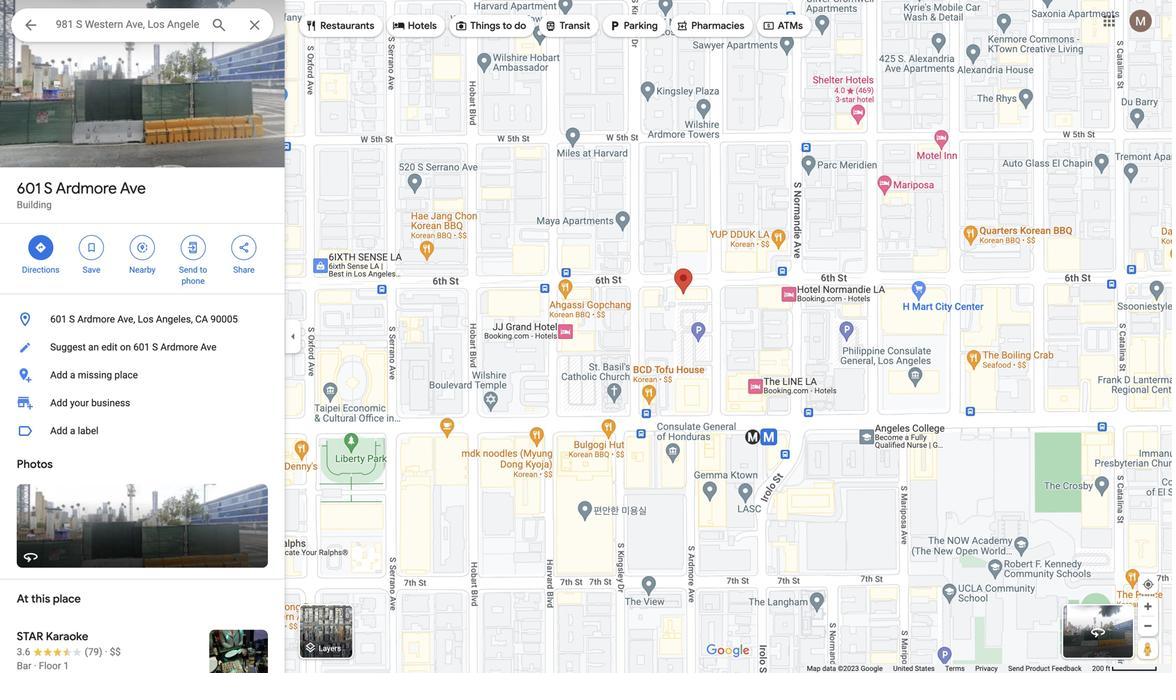 Task type: vqa. For each thing, say whether or not it's contained in the screenshot.
TRAM AND LIGHT RAIL
no



Task type: describe. For each thing, give the bounding box(es) containing it.
united states
[[893, 665, 935, 673]]

601 for ave
[[17, 179, 41, 198]]

building
[[17, 199, 52, 211]]

data
[[823, 665, 836, 673]]

3.6
[[17, 647, 30, 658]]

· $$
[[105, 647, 121, 658]]

to inside the send to phone
[[200, 265, 207, 275]]

angeles,
[[156, 314, 193, 325]]

missing
[[78, 370, 112, 381]]

zoom out image
[[1143, 621, 1154, 632]]

981 S Western Ave, Los Angeles, CA 90006 field
[[11, 8, 274, 42]]

product
[[1026, 665, 1050, 673]]

states
[[915, 665, 935, 673]]

street view image
[[1090, 624, 1107, 641]]

things
[[470, 20, 500, 32]]


[[545, 18, 557, 33]]

on
[[120, 342, 131, 353]]

suggest
[[50, 342, 86, 353]]

s for ave,
[[69, 314, 75, 325]]

do
[[514, 20, 526, 32]]

share
[[233, 265, 255, 275]]


[[393, 18, 405, 33]]

2 vertical spatial ardmore
[[160, 342, 198, 353]]

 transit
[[545, 18, 590, 33]]

 parking
[[609, 18, 658, 33]]

nearby
[[129, 265, 156, 275]]

hotels
[[408, 20, 437, 32]]

90005
[[210, 314, 238, 325]]

atms
[[778, 20, 803, 32]]

transit
[[560, 20, 590, 32]]

bar · floor 1
[[17, 661, 69, 672]]

add a label
[[50, 425, 99, 437]]

price: moderate image
[[110, 647, 121, 658]]

floor
[[39, 661, 61, 672]]

restaurants
[[320, 20, 375, 32]]

ardmore for ave,
[[77, 314, 115, 325]]

pharmacies
[[692, 20, 745, 32]]

send product feedback
[[1008, 665, 1082, 673]]

edit
[[101, 342, 118, 353]]

add for add a label
[[50, 425, 68, 437]]

ave inside button
[[201, 342, 217, 353]]


[[763, 18, 775, 33]]

ca
[[195, 314, 208, 325]]

send product feedback button
[[1008, 664, 1082, 673]]

(79)
[[85, 647, 102, 658]]

200 ft
[[1092, 665, 1111, 673]]

phone
[[182, 276, 205, 286]]

your
[[70, 397, 89, 409]]

601 s ardmore ave, los angeles, ca 90005
[[50, 314, 238, 325]]

200
[[1092, 665, 1104, 673]]

a for missing
[[70, 370, 75, 381]]


[[609, 18, 621, 33]]

1 vertical spatial place
[[53, 592, 81, 606]]

send to phone
[[179, 265, 207, 286]]

google account: madeline spawn  
(madeline.spawn@adept.ai) image
[[1130, 10, 1152, 32]]



Task type: locate. For each thing, give the bounding box(es) containing it.
1 horizontal spatial ·
[[105, 647, 107, 658]]

star karaoke
[[17, 630, 88, 644]]

0 horizontal spatial ·
[[34, 661, 36, 672]]

footer containing map data ©2023 google
[[807, 664, 1092, 673]]

None field
[[56, 16, 200, 33]]

add for add your business
[[50, 397, 68, 409]]

add
[[50, 370, 68, 381], [50, 397, 68, 409], [50, 425, 68, 437]]

601 for ave,
[[50, 314, 67, 325]]

0 vertical spatial a
[[70, 370, 75, 381]]

a inside 'button'
[[70, 425, 75, 437]]

s inside 601 s ardmore ave building
[[44, 179, 53, 198]]

save
[[83, 265, 101, 275]]

601 s ardmore ave main content
[[0, 0, 285, 673]]

add a label button
[[0, 417, 285, 445]]

send inside the send to phone
[[179, 265, 198, 275]]

label
[[78, 425, 99, 437]]

0 vertical spatial 601
[[17, 179, 41, 198]]

a for label
[[70, 425, 75, 437]]

actions for 601 s ardmore ave region
[[0, 224, 285, 294]]

at this place
[[17, 592, 81, 606]]

1 vertical spatial add
[[50, 397, 68, 409]]

0 horizontal spatial to
[[200, 265, 207, 275]]

add a missing place
[[50, 370, 138, 381]]

$$
[[110, 647, 121, 658]]

a
[[70, 370, 75, 381], [70, 425, 75, 437]]

1 horizontal spatial send
[[1008, 665, 1024, 673]]

©2023
[[838, 665, 859, 673]]

601
[[17, 179, 41, 198], [50, 314, 67, 325], [133, 342, 150, 353]]

send left product
[[1008, 665, 1024, 673]]

ave,
[[117, 314, 135, 325]]

 restaurants
[[305, 18, 375, 33]]

1 horizontal spatial ave
[[201, 342, 217, 353]]

ave
[[120, 179, 146, 198], [201, 342, 217, 353]]

0 vertical spatial ave
[[120, 179, 146, 198]]

1 vertical spatial send
[[1008, 665, 1024, 673]]


[[305, 18, 318, 33]]

1 vertical spatial a
[[70, 425, 75, 437]]

show street view coverage image
[[1138, 639, 1158, 659]]

a inside button
[[70, 370, 75, 381]]

los
[[138, 314, 154, 325]]

directions
[[22, 265, 60, 275]]

1 vertical spatial 601
[[50, 314, 67, 325]]

ave down ca
[[201, 342, 217, 353]]

ave up the 
[[120, 179, 146, 198]]

1 horizontal spatial s
[[69, 314, 75, 325]]

ft
[[1106, 665, 1111, 673]]

privacy
[[975, 665, 998, 673]]

privacy button
[[975, 664, 998, 673]]

601 s ardmore ave, los angeles, ca 90005 button
[[0, 306, 285, 334]]

601 up suggest
[[50, 314, 67, 325]]

0 vertical spatial add
[[50, 370, 68, 381]]

2 vertical spatial s
[[152, 342, 158, 353]]

1 vertical spatial ave
[[201, 342, 217, 353]]

1
[[63, 661, 69, 672]]

ardmore down angeles,
[[160, 342, 198, 353]]

2 vertical spatial 601
[[133, 342, 150, 353]]

place inside add a missing place button
[[114, 370, 138, 381]]

add down suggest
[[50, 370, 68, 381]]

0 horizontal spatial 601
[[17, 179, 41, 198]]

ardmore inside 601 s ardmore ave building
[[56, 179, 117, 198]]

bar
[[17, 661, 31, 672]]

business
[[91, 397, 130, 409]]

karaoke
[[46, 630, 88, 644]]

none field inside '981 s western ave, los angeles, ca 90006' field
[[56, 16, 200, 33]]


[[676, 18, 689, 33]]

s up building
[[44, 179, 53, 198]]

0 vertical spatial s
[[44, 179, 53, 198]]


[[455, 18, 468, 33]]

terms button
[[945, 664, 965, 673]]

2 horizontal spatial s
[[152, 342, 158, 353]]

s down los
[[152, 342, 158, 353]]

2 add from the top
[[50, 397, 68, 409]]

photos
[[17, 457, 53, 472]]

google
[[861, 665, 883, 673]]

 things to do
[[455, 18, 526, 33]]

collapse side panel image
[[285, 329, 301, 344]]

send for send to phone
[[179, 265, 198, 275]]

1 horizontal spatial to
[[503, 20, 512, 32]]

send up phone
[[179, 265, 198, 275]]

601 s ardmore ave building
[[17, 179, 146, 211]]


[[136, 240, 149, 255]]

1 vertical spatial to
[[200, 265, 207, 275]]

0 horizontal spatial ave
[[120, 179, 146, 198]]

united states button
[[893, 664, 935, 673]]

1 horizontal spatial place
[[114, 370, 138, 381]]

ardmore up the "an"
[[77, 314, 115, 325]]

at
[[17, 592, 29, 606]]

0 vertical spatial ·
[[105, 647, 107, 658]]

add left your
[[50, 397, 68, 409]]

 atms
[[763, 18, 803, 33]]

1 add from the top
[[50, 370, 68, 381]]

add your business
[[50, 397, 130, 409]]

s for ave
[[44, 179, 53, 198]]

0 vertical spatial place
[[114, 370, 138, 381]]

this
[[31, 592, 50, 606]]

place
[[114, 370, 138, 381], [53, 592, 81, 606]]

ardmore for ave
[[56, 179, 117, 198]]

2 a from the top
[[70, 425, 75, 437]]

ave inside 601 s ardmore ave building
[[120, 179, 146, 198]]

601 up building
[[17, 179, 41, 198]]

to up phone
[[200, 265, 207, 275]]

send for send product feedback
[[1008, 665, 1024, 673]]

ardmore up 
[[56, 179, 117, 198]]

3 add from the top
[[50, 425, 68, 437]]

·
[[105, 647, 107, 658], [34, 661, 36, 672]]

3.6 stars 79 reviews image
[[17, 646, 102, 659]]

1 vertical spatial s
[[69, 314, 75, 325]]

· left the price: moderate icon
[[105, 647, 107, 658]]

place right this
[[53, 592, 81, 606]]

add a missing place button
[[0, 361, 285, 389]]

 search field
[[11, 8, 274, 45]]

send inside button
[[1008, 665, 1024, 673]]

1 vertical spatial ardmore
[[77, 314, 115, 325]]

add for add a missing place
[[50, 370, 68, 381]]

 pharmacies
[[676, 18, 745, 33]]

0 vertical spatial send
[[179, 265, 198, 275]]

star
[[17, 630, 43, 644]]

0 vertical spatial ardmore
[[56, 179, 117, 198]]


[[187, 240, 199, 255]]

united
[[893, 665, 913, 673]]

200 ft button
[[1092, 665, 1158, 673]]

add inside add a label 'button'
[[50, 425, 68, 437]]

map data ©2023 google
[[807, 665, 883, 673]]

0 horizontal spatial place
[[53, 592, 81, 606]]

an
[[88, 342, 99, 353]]

601 right on
[[133, 342, 150, 353]]

add inside add a missing place button
[[50, 370, 68, 381]]

· right bar
[[34, 661, 36, 672]]

show your location image
[[1142, 579, 1155, 591]]

parking
[[624, 20, 658, 32]]


[[238, 240, 250, 255]]

footer inside google maps element
[[807, 664, 1092, 673]]

suggest an edit on 601 s ardmore ave
[[50, 342, 217, 353]]

0 vertical spatial to
[[503, 20, 512, 32]]

s
[[44, 179, 53, 198], [69, 314, 75, 325], [152, 342, 158, 353]]

601 inside 601 s ardmore ave building
[[17, 179, 41, 198]]


[[22, 15, 39, 35]]

layers
[[319, 644, 341, 653]]

feedback
[[1052, 665, 1082, 673]]

add inside add your business link
[[50, 397, 68, 409]]

to left do
[[503, 20, 512, 32]]

terms
[[945, 665, 965, 673]]

s up suggest
[[69, 314, 75, 325]]

to
[[503, 20, 512, 32], [200, 265, 207, 275]]

0 horizontal spatial s
[[44, 179, 53, 198]]

ardmore
[[56, 179, 117, 198], [77, 314, 115, 325], [160, 342, 198, 353]]

 button
[[11, 8, 50, 45]]

1 horizontal spatial 601
[[50, 314, 67, 325]]

to inside  things to do
[[503, 20, 512, 32]]

 hotels
[[393, 18, 437, 33]]

add your business link
[[0, 389, 285, 417]]


[[85, 240, 98, 255]]


[[34, 240, 47, 255]]

a left 'label'
[[70, 425, 75, 437]]

a left missing
[[70, 370, 75, 381]]

2 vertical spatial add
[[50, 425, 68, 437]]

1 a from the top
[[70, 370, 75, 381]]

google maps element
[[0, 0, 1172, 673]]

footer
[[807, 664, 1092, 673]]

2 horizontal spatial 601
[[133, 342, 150, 353]]

suggest an edit on 601 s ardmore ave button
[[0, 334, 285, 361]]

map
[[807, 665, 821, 673]]

send
[[179, 265, 198, 275], [1008, 665, 1024, 673]]

place down on
[[114, 370, 138, 381]]

add left 'label'
[[50, 425, 68, 437]]

0 horizontal spatial send
[[179, 265, 198, 275]]

1 vertical spatial ·
[[34, 661, 36, 672]]

zoom in image
[[1143, 602, 1154, 612]]



